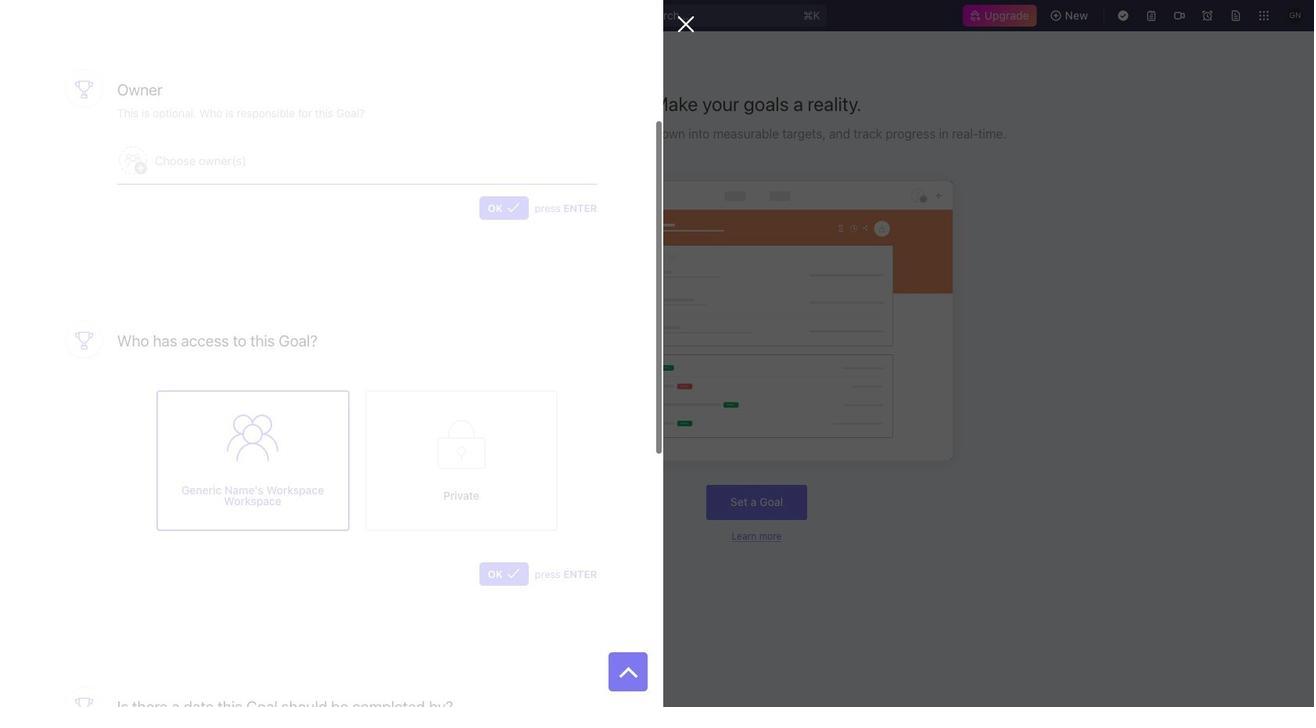 Task type: vqa. For each thing, say whether or not it's contained in the screenshot.
tree
yes



Task type: describe. For each thing, give the bounding box(es) containing it.
sidebar navigation
[[0, 31, 199, 707]]

tree inside sidebar navigation
[[6, 352, 192, 457]]



Task type: locate. For each thing, give the bounding box(es) containing it.
tree
[[6, 352, 192, 457]]

dialog
[[0, 0, 695, 707]]



